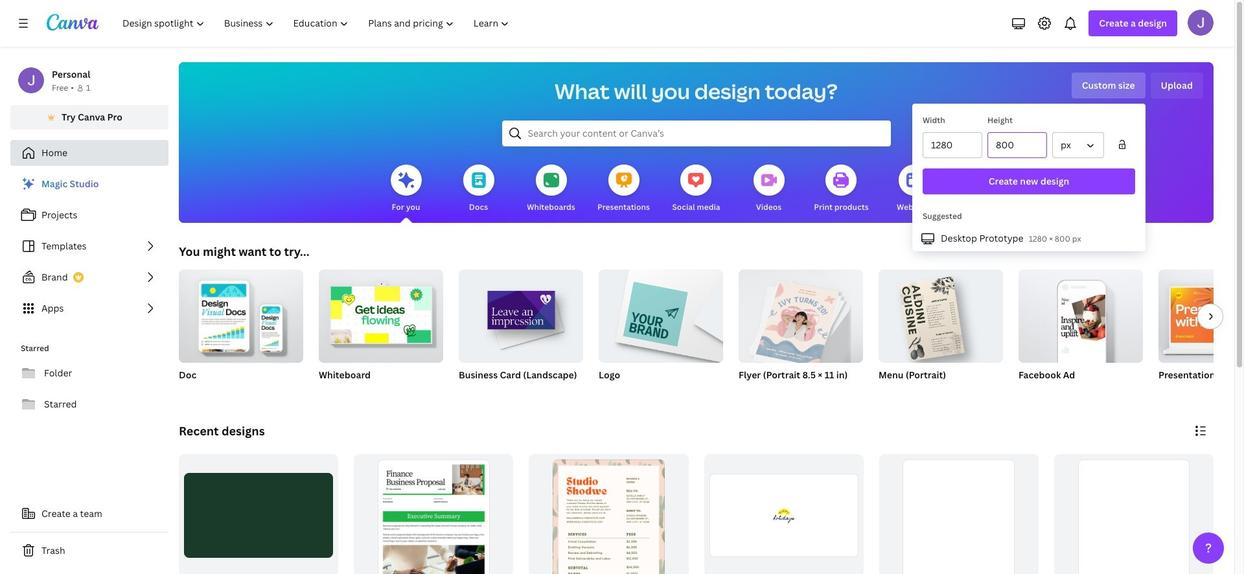 Task type: describe. For each thing, give the bounding box(es) containing it.
Search search field
[[528, 121, 865, 146]]

jacob simon image
[[1189, 10, 1215, 36]]

Units: px button
[[1053, 132, 1105, 158]]



Task type: vqa. For each thing, say whether or not it's contained in the screenshot.
Search SEARCH BOX
yes



Task type: locate. For each thing, give the bounding box(es) containing it.
list
[[10, 171, 169, 322]]

top level navigation element
[[114, 10, 521, 36]]

None search field
[[502, 121, 891, 147]]

group
[[319, 265, 444, 398], [319, 265, 444, 363], [459, 265, 584, 398], [459, 265, 584, 363], [599, 265, 724, 398], [599, 265, 724, 363], [739, 265, 864, 398], [739, 265, 864, 367], [879, 265, 1004, 398], [879, 265, 1004, 363], [1019, 265, 1144, 398], [1019, 265, 1144, 363], [179, 270, 303, 398], [1159, 270, 1245, 398], [1159, 270, 1245, 363], [354, 455, 514, 575], [529, 455, 689, 575], [705, 455, 864, 575], [880, 455, 1039, 575], [1055, 455, 1215, 575]]

None number field
[[932, 133, 975, 158], [997, 133, 1039, 158], [932, 133, 975, 158], [997, 133, 1039, 158]]



